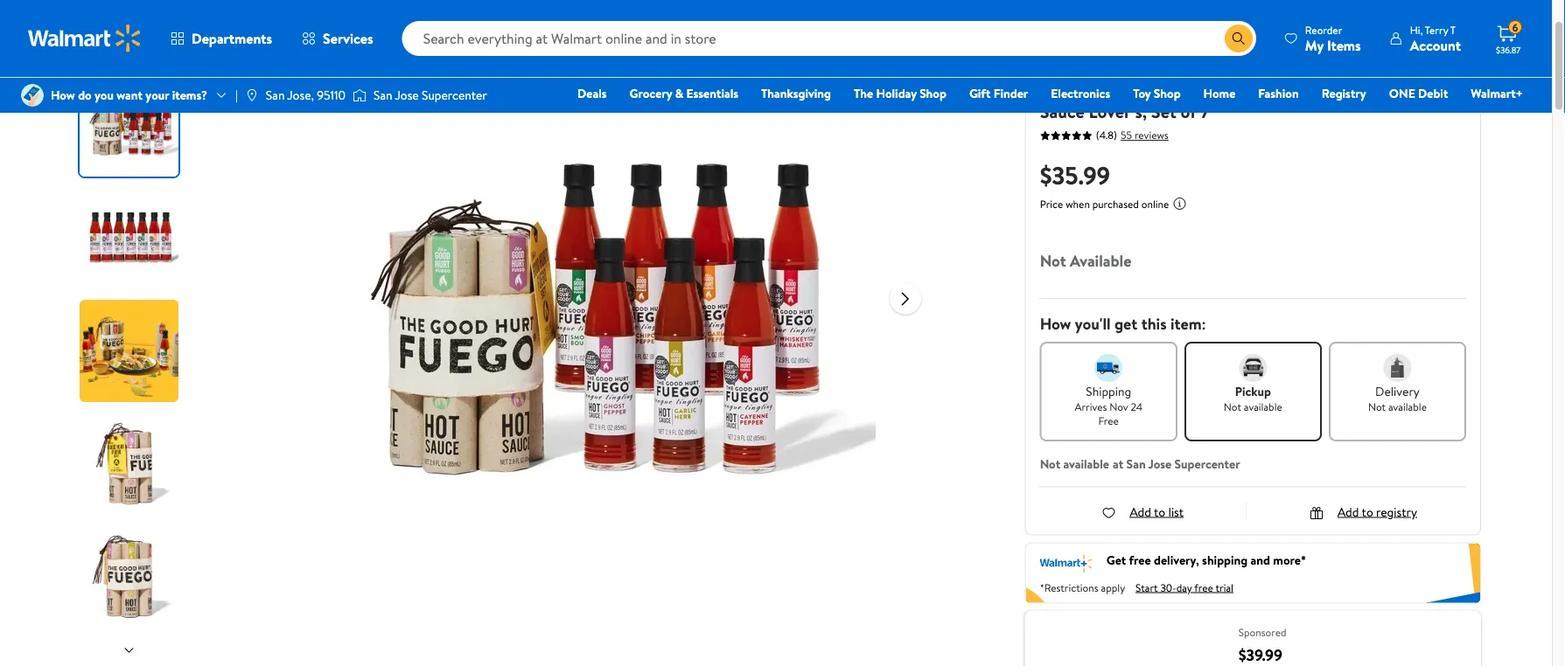 Task type: locate. For each thing, give the bounding box(es) containing it.
add left registry
[[1338, 504, 1359, 521]]

one debit link
[[1381, 84, 1456, 103]]

1 vertical spatial supercenter
[[1175, 456, 1240, 473]]

more*
[[1273, 552, 1306, 569]]

set
[[1347, 73, 1372, 97], [1151, 99, 1177, 123]]

toy shop link
[[1125, 84, 1189, 103]]

sauce down the good
[[1040, 99, 1085, 123]]

0 horizontal spatial shop
[[920, 85, 947, 102]]

next media item image
[[895, 288, 916, 309]]

shop right "holiday"
[[920, 85, 947, 102]]

trial
[[1216, 580, 1234, 595]]

1 horizontal spatial sauce
[[1263, 73, 1308, 97]]

electronics link
[[1043, 84, 1118, 103]]

 image for how
[[21, 84, 44, 107]]

the good hurt fuego: a hot sauce gift set for hot sauce lover's, set of 7 image
[[316, 31, 876, 591]]

walmart image
[[28, 24, 142, 52]]

0 horizontal spatial to
[[1154, 504, 1166, 521]]

intent image for pickup image
[[1239, 354, 1267, 382]]

24
[[1131, 399, 1143, 414]]

available inside pickup not available
[[1244, 399, 1282, 414]]

shipping
[[1202, 552, 1248, 569]]

free right day
[[1194, 580, 1213, 595]]

$39.99 group
[[1025, 611, 1481, 667]]

walmart+
[[1471, 85, 1523, 102]]

1 to from the left
[[1154, 504, 1166, 521]]

departments
[[192, 29, 272, 48]]

jose right 95110
[[395, 87, 419, 104]]

deals
[[578, 85, 607, 102]]

san for san jose, 95110
[[266, 87, 285, 104]]

0 horizontal spatial sauce
[[1040, 99, 1085, 123]]

0 horizontal spatial san
[[266, 87, 285, 104]]

available left at
[[1063, 456, 1109, 473]]

1 horizontal spatial san
[[374, 87, 393, 104]]

intent image for shipping image
[[1095, 354, 1123, 382]]

gift down my
[[1312, 73, 1342, 97]]

0 vertical spatial set
[[1347, 73, 1372, 97]]

1 hot from the left
[[1230, 73, 1259, 97]]

 image right |
[[245, 88, 259, 102]]

get
[[1115, 313, 1138, 335]]

apply
[[1101, 580, 1125, 595]]

not available at san jose supercenter
[[1040, 456, 1240, 473]]

1 vertical spatial set
[[1151, 99, 1177, 123]]

0 horizontal spatial available
[[1063, 456, 1109, 473]]

2 to from the left
[[1362, 504, 1373, 521]]

the good hurt fuego: a hot sauce gift set for hot sauce lover's, set of 7 - image 2 of 8 image
[[80, 187, 182, 290]]

sauce
[[1263, 73, 1308, 97], [1040, 99, 1085, 123]]

the down thoughtfully
[[1040, 73, 1068, 97]]

you
[[95, 87, 114, 104]]

free
[[1129, 552, 1151, 569], [1194, 580, 1213, 595]]

0 vertical spatial supercenter
[[422, 87, 487, 104]]

san right 95110
[[374, 87, 393, 104]]

1 horizontal spatial the
[[1040, 73, 1068, 97]]

0 vertical spatial how
[[51, 87, 75, 104]]

registry
[[1322, 85, 1366, 102]]

your
[[146, 87, 169, 104]]

1 horizontal spatial how
[[1040, 313, 1071, 335]]

intent image for delivery image
[[1384, 354, 1412, 382]]

1 vertical spatial free
[[1194, 580, 1213, 595]]

hurt
[[1117, 73, 1153, 97]]

toy shop
[[1133, 85, 1181, 102]]

sauce down my
[[1263, 73, 1308, 97]]

departments button
[[156, 17, 287, 59]]

available down intent image for pickup
[[1244, 399, 1282, 414]]

 image for san
[[245, 88, 259, 102]]

start 30-day free trial
[[1136, 580, 1234, 595]]

0 horizontal spatial free
[[1129, 552, 1151, 569]]

set left of
[[1151, 99, 1177, 123]]

toy
[[1133, 85, 1151, 102]]

2 hot from the left
[[1403, 73, 1432, 97]]

 image left the do
[[21, 84, 44, 107]]

0 horizontal spatial hot
[[1230, 73, 1259, 97]]

how
[[51, 87, 75, 104], [1040, 313, 1071, 335]]

hi,
[[1410, 22, 1423, 37]]

hot
[[1230, 73, 1259, 97], [1403, 73, 1432, 97]]

 image
[[353, 87, 367, 104]]

1 horizontal spatial hot
[[1403, 73, 1432, 97]]

1 horizontal spatial available
[[1244, 399, 1282, 414]]

start
[[1136, 580, 1158, 595]]

legal information image
[[1173, 197, 1187, 211]]

available for delivery
[[1388, 399, 1427, 414]]

&
[[675, 85, 683, 102]]

$39.99
[[1239, 644, 1283, 666]]

walmart plus image
[[1040, 552, 1092, 573]]

reviews
[[1135, 128, 1169, 143]]

walmart+ link
[[1463, 84, 1531, 103]]

jose right at
[[1148, 456, 1172, 473]]

1 vertical spatial how
[[1040, 313, 1071, 335]]

1 horizontal spatial shop
[[1154, 85, 1181, 102]]

(4.8)
[[1096, 128, 1117, 143]]

1 add from the left
[[1130, 504, 1151, 521]]

hot right the for
[[1403, 73, 1432, 97]]

gift left finder
[[969, 85, 991, 102]]

how for how you'll get this item:
[[1040, 313, 1071, 335]]

$35.99
[[1040, 158, 1110, 192]]

get free delivery, shipping and more*
[[1106, 552, 1306, 569]]

0 vertical spatial jose
[[395, 87, 419, 104]]

finder
[[994, 85, 1028, 102]]

shop
[[920, 85, 947, 102], [1154, 85, 1181, 102]]

add to list
[[1130, 504, 1184, 521]]

add left list
[[1130, 504, 1151, 521]]

the
[[1040, 73, 1068, 97], [854, 85, 873, 102]]

2 add from the left
[[1338, 504, 1359, 521]]

hot right a
[[1230, 73, 1259, 97]]

jose
[[395, 87, 419, 104], [1148, 456, 1172, 473]]

san jose, 95110
[[266, 87, 346, 104]]

how left you'll
[[1040, 313, 1071, 335]]

not down intent image for pickup
[[1224, 399, 1241, 414]]

to left registry
[[1362, 504, 1373, 521]]

1 horizontal spatial  image
[[245, 88, 259, 102]]

|
[[235, 87, 238, 104]]

items
[[1327, 35, 1361, 55]]

get free delivery, shipping and more* banner
[[1025, 543, 1481, 604]]

nov
[[1110, 399, 1128, 414]]

san right at
[[1126, 456, 1146, 473]]

supercenter
[[422, 87, 487, 104], [1175, 456, 1240, 473]]

1 horizontal spatial jose
[[1148, 456, 1172, 473]]

search icon image
[[1232, 31, 1246, 45]]

1 horizontal spatial to
[[1362, 504, 1373, 521]]

available
[[1070, 250, 1132, 272]]

add to registry button
[[1310, 504, 1417, 521]]

grocery & essentials link
[[622, 84, 746, 103]]

1 horizontal spatial add
[[1338, 504, 1359, 521]]

deals link
[[570, 84, 615, 103]]

1 horizontal spatial gift
[[1312, 73, 1342, 97]]

san
[[266, 87, 285, 104], [374, 87, 393, 104], [1126, 456, 1146, 473]]

not down intent image for delivery
[[1368, 399, 1386, 414]]

how for how do you want your items?
[[51, 87, 75, 104]]

0 vertical spatial sauce
[[1263, 73, 1308, 97]]

0 horizontal spatial how
[[51, 87, 75, 104]]

0 horizontal spatial  image
[[21, 84, 44, 107]]

available inside delivery not available
[[1388, 399, 1427, 414]]

2 horizontal spatial available
[[1388, 399, 1427, 414]]

0 horizontal spatial jose
[[395, 87, 419, 104]]

1 horizontal spatial free
[[1194, 580, 1213, 595]]

the left "holiday"
[[854, 85, 873, 102]]

not left available
[[1040, 250, 1066, 272]]

30-
[[1161, 580, 1177, 595]]

zoom image modal image
[[962, 78, 983, 99]]

hi, terry t account
[[1410, 22, 1461, 55]]

pickup not available
[[1224, 383, 1282, 414]]

2 horizontal spatial san
[[1126, 456, 1146, 473]]

 image
[[21, 84, 44, 107], [245, 88, 259, 102]]

available down intent image for delivery
[[1388, 399, 1427, 414]]

free right get
[[1129, 552, 1151, 569]]

how you'll get this item:
[[1040, 313, 1206, 335]]

set left the for
[[1347, 73, 1372, 97]]

add for add to registry
[[1338, 504, 1359, 521]]

the good hurt fuego: a hot sauce gift set for hot sauce lover's, set of 7 - image 1 of 8 image
[[80, 74, 182, 177]]

not inside delivery not available
[[1368, 399, 1386, 414]]

the inside thoughtfully the good hurt fuego: a hot sauce gift set for hot sauce lover's, set of 7
[[1040, 73, 1068, 97]]

gift
[[1312, 73, 1342, 97], [969, 85, 991, 102]]

to
[[1154, 504, 1166, 521], [1362, 504, 1373, 521]]

0 horizontal spatial add
[[1130, 504, 1151, 521]]

how left the do
[[51, 87, 75, 104]]

thanksgiving
[[761, 85, 831, 102]]

san left jose,
[[266, 87, 285, 104]]

add
[[1130, 504, 1151, 521], [1338, 504, 1359, 521]]

shop right toy
[[1154, 85, 1181, 102]]

to left list
[[1154, 504, 1166, 521]]

to for list
[[1154, 504, 1166, 521]]

available
[[1244, 399, 1282, 414], [1388, 399, 1427, 414], [1063, 456, 1109, 473]]

1 shop from the left
[[920, 85, 947, 102]]

delivery,
[[1154, 552, 1199, 569]]



Task type: describe. For each thing, give the bounding box(es) containing it.
$36.87
[[1496, 44, 1521, 56]]

home
[[1204, 85, 1236, 102]]

1 horizontal spatial set
[[1347, 73, 1372, 97]]

grocery & essentials
[[630, 85, 738, 102]]

lover's,
[[1089, 99, 1147, 123]]

services button
[[287, 17, 388, 59]]

holiday
[[876, 85, 917, 102]]

services
[[323, 29, 373, 48]]

55
[[1121, 128, 1132, 143]]

you'll
[[1075, 313, 1111, 335]]

list
[[1168, 504, 1184, 521]]

the good hurt fuego: a hot sauce gift set for hot sauce lover's, set of 7 - image 5 of 8 image
[[80, 526, 182, 628]]

reorder my items
[[1305, 22, 1361, 55]]

one
[[1389, 85, 1415, 102]]

account
[[1410, 35, 1461, 55]]

day
[[1177, 580, 1192, 595]]

fuego:
[[1158, 73, 1209, 97]]

reorder
[[1305, 22, 1342, 37]]

delivery
[[1375, 383, 1420, 400]]

2 shop from the left
[[1154, 85, 1181, 102]]

not available
[[1040, 250, 1132, 272]]

price when purchased online
[[1040, 197, 1169, 212]]

0 horizontal spatial set
[[1151, 99, 1177, 123]]

t
[[1450, 22, 1456, 37]]

one debit
[[1389, 85, 1448, 102]]

next image image
[[122, 644, 136, 658]]

want
[[117, 87, 143, 104]]

95110
[[317, 87, 346, 104]]

terry
[[1425, 22, 1448, 37]]

available for pickup
[[1244, 399, 1282, 414]]

not inside pickup not available
[[1224, 399, 1241, 414]]

Walmart Site-Wide search field
[[402, 21, 1256, 56]]

0 horizontal spatial the
[[854, 85, 873, 102]]

good
[[1072, 73, 1113, 97]]

sponsored
[[1239, 625, 1287, 640]]

add to list button
[[1102, 504, 1184, 521]]

items?
[[172, 87, 207, 104]]

and
[[1251, 552, 1270, 569]]

registry link
[[1314, 84, 1374, 103]]

arrives
[[1075, 399, 1107, 414]]

san for san jose supercenter
[[374, 87, 393, 104]]

my
[[1305, 35, 1324, 55]]

the holiday shop link
[[846, 84, 954, 103]]

0 vertical spatial free
[[1129, 552, 1151, 569]]

price
[[1040, 197, 1063, 212]]

this
[[1141, 313, 1167, 335]]

thoughtfully
[[1040, 51, 1107, 68]]

item:
[[1171, 313, 1206, 335]]

gift inside thoughtfully the good hurt fuego: a hot sauce gift set for hot sauce lover's, set of 7
[[1312, 73, 1342, 97]]

gift finder link
[[961, 84, 1036, 103]]

Search search field
[[402, 21, 1256, 56]]

get
[[1106, 552, 1126, 569]]

1 horizontal spatial supercenter
[[1175, 456, 1240, 473]]

fashion
[[1258, 85, 1299, 102]]

shipping arrives nov 24 free
[[1075, 383, 1143, 428]]

clear search field text image
[[1204, 32, 1218, 46]]

shipping
[[1086, 383, 1131, 400]]

7
[[1201, 99, 1210, 123]]

for
[[1376, 73, 1399, 97]]

55 reviews link
[[1117, 128, 1169, 143]]

purchased
[[1093, 197, 1139, 212]]

the holiday shop
[[854, 85, 947, 102]]

san jose supercenter
[[374, 87, 487, 104]]

registry
[[1376, 504, 1417, 521]]

delivery not available
[[1368, 383, 1427, 414]]

the good hurt fuego: a hot sauce gift set for hot sauce lover's, set of 7 - image 4 of 8 image
[[80, 413, 182, 515]]

1 vertical spatial sauce
[[1040, 99, 1085, 123]]

home link
[[1196, 84, 1244, 103]]

how do you want your items?
[[51, 87, 207, 104]]

free
[[1099, 413, 1119, 428]]

add to favorites list, the good hurt fuego: a hot sauce gift set for hot sauce lover's, set of 7 image
[[962, 39, 983, 61]]

a
[[1214, 73, 1225, 97]]

fashion link
[[1251, 84, 1307, 103]]

thanksgiving link
[[753, 84, 839, 103]]

to for registry
[[1362, 504, 1373, 521]]

the good hurt fuego: a hot sauce gift set for hot sauce lover's, set of 7 - image 3 of 8 image
[[80, 300, 182, 402]]

thoughtfully the good hurt fuego: a hot sauce gift set for hot sauce lover's, set of 7
[[1040, 51, 1432, 123]]

6
[[1513, 20, 1518, 35]]

0 horizontal spatial gift
[[969, 85, 991, 102]]

debit
[[1418, 85, 1448, 102]]

electronics
[[1051, 85, 1110, 102]]

add for add to list
[[1130, 504, 1151, 521]]

0 horizontal spatial supercenter
[[422, 87, 487, 104]]

essentials
[[686, 85, 738, 102]]

thoughtfully link
[[1040, 51, 1107, 68]]

online
[[1142, 197, 1169, 212]]

1 vertical spatial jose
[[1148, 456, 1172, 473]]

grocery
[[630, 85, 672, 102]]

sponsored $39.99
[[1239, 625, 1287, 666]]

*restrictions
[[1040, 580, 1099, 595]]

pickup
[[1235, 383, 1271, 400]]

not left at
[[1040, 456, 1060, 473]]

*restrictions apply
[[1040, 580, 1125, 595]]

at
[[1113, 456, 1124, 473]]



Task type: vqa. For each thing, say whether or not it's contained in the screenshot.
ONE Debit
yes



